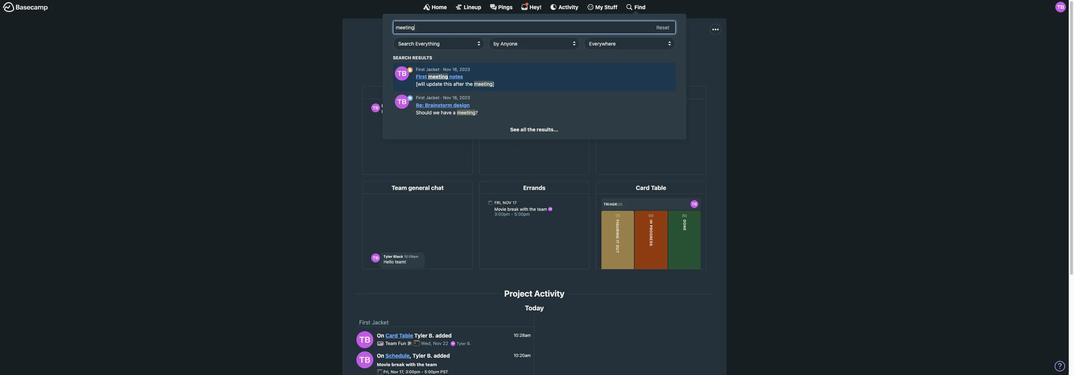 Task type: vqa. For each thing, say whether or not it's contained in the screenshot.
Keyboard shortcut: ⌘ + / icon
no



Task type: locate. For each thing, give the bounding box(es) containing it.
jacket inside first jacket · nov 16, 2023 re: brainstorm design should we have a meeting ?
[[426, 95, 440, 100]]

tyler for ,       tyler b. added
[[413, 353, 426, 359]]

0 vertical spatial nov 16, 2023 element
[[443, 67, 470, 72]]

find button
[[626, 4, 646, 11]]

nov up re: brainstorm design link
[[443, 95, 451, 100]]

add some people link
[[500, 61, 547, 73]]

16, for design
[[453, 95, 459, 100]]

-
[[422, 370, 423, 374]]

0 vertical spatial copy
[[664, 66, 674, 71]]

0 horizontal spatial colors!
[[605, 49, 622, 55]]

brainstorm
[[425, 102, 452, 108]]

22
[[443, 341, 448, 346]]

0 vertical spatial 16,
[[453, 67, 459, 72]]

on schedule ,       tyler b. added
[[377, 353, 450, 359]]

1 vertical spatial 2023
[[460, 95, 470, 100]]

nov inside 'first jacket · nov 16, 2023 first meeting notes [will update this after the meeting ]'
[[443, 67, 451, 72]]

results
[[413, 55, 432, 60]]

first for first jacket · nov 16, 2023 first meeting notes [will update this after the meeting ]
[[416, 67, 425, 72]]

2 vertical spatial tyler
[[413, 353, 426, 359]]

2 16, from the top
[[453, 95, 459, 100]]

0 vertical spatial tyler
[[414, 333, 428, 339]]

activity left the my
[[559, 4, 579, 10]]

17,
[[399, 370, 404, 374]]

copy button
[[658, 65, 674, 72], [658, 94, 674, 100]]

colors! left a
[[605, 49, 622, 55]]

1 vertical spatial 16,
[[453, 95, 459, 100]]

0 vertical spatial added
[[436, 333, 452, 339]]

· inside first jacket · nov 16, 2023 re: brainstorm design should we have a meeting ?
[[441, 95, 442, 100]]

1 vertical spatial copy button
[[658, 94, 674, 100]]

tyler black image
[[395, 95, 409, 109], [451, 341, 455, 346]]

activity
[[559, 4, 579, 10], [534, 289, 565, 299]]

added for tyler b. added
[[436, 333, 452, 339]]

break
[[392, 362, 405, 367]]

the
[[436, 49, 444, 55], [481, 49, 489, 55], [466, 81, 473, 87], [528, 127, 536, 133], [417, 362, 424, 367]]

b. for ,       tyler b. added
[[427, 353, 432, 359]]

16, up notes
[[453, 67, 459, 72]]

none reset field inside main "element"
[[653, 23, 673, 32]]

jacket up thinking
[[530, 33, 565, 46]]

let's
[[404, 49, 417, 55]]

activity up today
[[534, 289, 565, 299]]

16, up design
[[453, 95, 459, 100]]

1 2023 from the top
[[460, 67, 470, 72]]

1 vertical spatial ·
[[441, 95, 442, 100]]

jacket up card
[[372, 319, 389, 326]]

0 vertical spatial ·
[[441, 67, 442, 72]]

main element
[[0, 0, 1069, 139]]

1 horizontal spatial colors!
[[647, 49, 665, 55]]

meeting right after on the left top of the page
[[474, 81, 493, 87]]

· up update
[[441, 67, 442, 72]]

2023 inside first jacket · nov 16, 2023 re: brainstorm design should we have a meeting ?
[[460, 95, 470, 100]]

2023 up notes
[[460, 67, 470, 72]]

tyler
[[414, 333, 428, 339], [457, 341, 466, 346], [413, 353, 426, 359]]

copy
[[664, 66, 674, 71], [664, 94, 674, 99]]

·
[[441, 67, 442, 72], [441, 95, 442, 100]]

2 vertical spatial meeting
[[457, 109, 476, 115]]

0 vertical spatial on
[[377, 333, 384, 339]]

schedule
[[386, 353, 410, 359]]

0 vertical spatial 2023
[[460, 67, 470, 72]]

the up -
[[417, 362, 424, 367]]

1 vertical spatial on
[[377, 353, 384, 359]]

jacket inside first jacket let's create the first jacket of the company! i am thinking rabits and strips and colors! a lot of colors!
[[530, 33, 565, 46]]

jacket
[[530, 33, 565, 46], [426, 67, 440, 72], [426, 95, 440, 100], [372, 319, 389, 326]]

0 vertical spatial tyler black image
[[395, 95, 409, 109]]

team fun
[[385, 341, 407, 346]]

people
[[528, 64, 542, 69]]

1 vertical spatial tyler black image
[[451, 341, 455, 346]]

results…
[[537, 127, 559, 133]]

b. right 22
[[467, 341, 471, 346]]

added
[[436, 333, 452, 339], [434, 353, 450, 359]]

table
[[399, 333, 413, 339]]

jacket inside 'first jacket · nov 16, 2023 first meeting notes [will update this after the meeting ]'
[[426, 67, 440, 72]]

added down 22
[[434, 353, 450, 359]]

jacket up update
[[426, 67, 440, 72]]

on for on card table tyler b. added
[[377, 333, 384, 339]]

10:20am element
[[514, 353, 531, 358]]

0 vertical spatial copy button
[[658, 65, 674, 72]]

on
[[377, 333, 384, 339], [377, 353, 384, 359]]

notes
[[450, 74, 463, 80]]

1 vertical spatial tyler
[[457, 341, 466, 346]]

nov 16, 2023 element up notes
[[443, 67, 470, 72]]

create
[[418, 49, 434, 55]]

pings
[[498, 4, 513, 10]]

of right lot
[[641, 49, 646, 55]]

tyler right the ,
[[413, 353, 426, 359]]

meeting
[[428, 74, 448, 80], [474, 81, 493, 87], [457, 109, 476, 115]]

1 horizontal spatial of
[[641, 49, 646, 55]]

colors! right lot
[[647, 49, 665, 55]]

meeting down design
[[457, 109, 476, 115]]

1 of from the left
[[474, 49, 479, 55]]

0 horizontal spatial tyler black image
[[395, 95, 409, 109]]

1 16, from the top
[[453, 67, 459, 72]]

nov 16, 2023 element for notes
[[443, 67, 470, 72]]

0 vertical spatial activity
[[559, 4, 579, 10]]

lineup
[[464, 4, 481, 10]]

project
[[504, 289, 533, 299]]

2023 up design
[[460, 95, 470, 100]]

activity link
[[550, 4, 579, 11]]

2 on from the top
[[377, 353, 384, 359]]

hey!
[[530, 4, 542, 10]]

stuff
[[605, 4, 618, 10]]

the left first
[[436, 49, 444, 55]]

first
[[446, 49, 456, 55]]

· for meeting
[[441, 67, 442, 72]]

movie break with the team fri, nov 17, 3:00pm -     5:00pm pst
[[377, 362, 448, 374]]

1 horizontal spatial and
[[594, 49, 603, 55]]

copy button for ?
[[658, 94, 674, 100]]

and right strips
[[594, 49, 603, 55]]

None reset field
[[653, 23, 673, 32]]

first jacket
[[359, 319, 389, 326]]

jacket
[[457, 49, 472, 55]]

0 vertical spatial b.
[[429, 333, 434, 339]]

tyler b.
[[455, 341, 471, 346]]

nov left 17,
[[391, 370, 398, 374]]

nov 16, 2023 element up design
[[443, 95, 470, 100]]

first
[[504, 33, 527, 46], [416, 67, 425, 72], [416, 74, 427, 80], [416, 95, 425, 100], [359, 319, 370, 326]]

b. up wed, nov 22
[[429, 333, 434, 339]]

16, inside first jacket · nov 16, 2023 re: brainstorm design should we have a meeting ?
[[453, 95, 459, 100]]

of right jacket
[[474, 49, 479, 55]]

copy for ?
[[664, 94, 674, 99]]

see
[[511, 127, 520, 133]]

b.
[[429, 333, 434, 339], [467, 341, 471, 346], [427, 353, 432, 359]]

we
[[433, 109, 440, 115]]

for search image
[[407, 67, 413, 73]]

today
[[525, 304, 544, 312]]

jacket up brainstorm
[[426, 95, 440, 100]]

card table link
[[386, 333, 413, 339]]

fun
[[398, 341, 406, 346]]

copy button for ]
[[658, 65, 674, 72]]

0 horizontal spatial of
[[474, 49, 479, 55]]

first for first jacket · nov 16, 2023 re: brainstorm design should we have a meeting ?
[[416, 95, 425, 100]]

i
[[517, 49, 518, 55]]

the right all
[[528, 127, 536, 133]]

of
[[474, 49, 479, 55], [641, 49, 646, 55]]

1 vertical spatial activity
[[534, 289, 565, 299]]

nov up notes
[[443, 67, 451, 72]]

tyler up wed,
[[414, 333, 428, 339]]

update
[[427, 81, 443, 87]]

on up movie
[[377, 353, 384, 359]]

hey! button
[[521, 2, 542, 11]]

· for brainstorm
[[441, 95, 442, 100]]

1 nov 16, 2023 element from the top
[[443, 67, 470, 72]]

on left card
[[377, 333, 384, 339]]

added for ,       tyler b. added
[[434, 353, 450, 359]]

nov
[[443, 67, 451, 72], [443, 95, 451, 100], [433, 341, 442, 346], [391, 370, 398, 374]]

search results
[[393, 55, 432, 60]]

nov left 22
[[433, 341, 442, 346]]

2 nov 16, 2023 element from the top
[[443, 95, 470, 100]]

2023 inside 'first jacket · nov 16, 2023 first meeting notes [will update this after the meeting ]'
[[460, 67, 470, 72]]

1 vertical spatial nov 16, 2023 element
[[443, 95, 470, 100]]

2 2023 from the top
[[460, 95, 470, 100]]

the right after on the left top of the page
[[466, 81, 473, 87]]

16,
[[453, 67, 459, 72], [453, 95, 459, 100]]

have
[[441, 109, 452, 115]]

10:28am element
[[514, 333, 531, 338]]

meeting up update
[[428, 74, 448, 80]]

0 horizontal spatial and
[[567, 49, 576, 55]]

first for first jacket
[[359, 319, 370, 326]]

b. for tyler b. added
[[429, 333, 434, 339]]

· up re: brainstorm design link
[[441, 95, 442, 100]]

16, inside 'first jacket · nov 16, 2023 first meeting notes [will update this after the meeting ]'
[[453, 67, 459, 72]]

tyler right 22
[[457, 341, 466, 346]]

1 and from the left
[[567, 49, 576, 55]]

1 copy from the top
[[664, 66, 674, 71]]

tyler black image
[[1056, 2, 1066, 12], [550, 61, 562, 73], [395, 66, 409, 81], [356, 331, 373, 348], [356, 351, 373, 368]]

2 copy button from the top
[[658, 94, 674, 100]]

b. up team
[[427, 353, 432, 359]]

and left strips
[[567, 49, 576, 55]]

wed,
[[421, 341, 432, 346]]

jacket for first jacket · nov 16, 2023 first meeting notes [will update this after the meeting ]
[[426, 67, 440, 72]]

tyler black image left re:
[[395, 95, 409, 109]]

1 on from the top
[[377, 333, 384, 339]]

· inside 'first jacket · nov 16, 2023 first meeting notes [will update this after the meeting ]'
[[441, 67, 442, 72]]

and
[[567, 49, 576, 55], [594, 49, 603, 55]]

nov 16, 2023 element for design
[[443, 95, 470, 100]]

2 · from the top
[[441, 95, 442, 100]]

a
[[453, 109, 456, 115]]

re:
[[416, 102, 424, 108]]

1 vertical spatial meeting
[[474, 81, 493, 87]]

2 copy from the top
[[664, 94, 674, 99]]

activity inside main "element"
[[559, 4, 579, 10]]

1 vertical spatial copy
[[664, 94, 674, 99]]

1 · from the top
[[441, 67, 442, 72]]

1 copy button from the top
[[658, 65, 674, 72]]

tyler black image right 22
[[451, 341, 455, 346]]

first inside first jacket let's create the first jacket of the company! i am thinking rabits and strips and colors! a lot of colors!
[[504, 33, 527, 46]]

first for first jacket let's create the first jacket of the company! i am thinking rabits and strips and colors! a lot of colors!
[[504, 33, 527, 46]]

my stuff
[[595, 4, 618, 10]]

colors!
[[605, 49, 622, 55], [647, 49, 665, 55]]

jacket for first jacket
[[372, 319, 389, 326]]

2 vertical spatial b.
[[427, 353, 432, 359]]

nov 16, 2023 element
[[443, 67, 470, 72], [443, 95, 470, 100]]

added up 22
[[436, 333, 452, 339]]

2 of from the left
[[641, 49, 646, 55]]

wed, nov 22
[[421, 341, 450, 346]]

5:00pm
[[425, 370, 439, 374]]

1 vertical spatial added
[[434, 353, 450, 359]]

first inside first jacket · nov 16, 2023 re: brainstorm design should we have a meeting ?
[[416, 95, 425, 100]]



Task type: describe. For each thing, give the bounding box(es) containing it.
fri,
[[384, 370, 390, 374]]

copy for ]
[[664, 66, 674, 71]]

tyler for tyler b. added
[[414, 333, 428, 339]]

company!
[[490, 49, 515, 55]]

am
[[520, 49, 528, 55]]

1 horizontal spatial tyler black image
[[451, 341, 455, 346]]

a
[[623, 49, 627, 55]]

search
[[393, 55, 412, 60]]

team
[[426, 362, 437, 367]]

all
[[521, 127, 527, 133]]

nov inside first jacket · nov 16, 2023 re: brainstorm design should we have a meeting ?
[[443, 95, 451, 100]]

my
[[595, 4, 603, 10]]

10:28am
[[514, 333, 531, 338]]

on card table tyler b. added
[[377, 333, 452, 339]]

1 vertical spatial b.
[[467, 341, 471, 346]]

add
[[505, 64, 514, 69]]

movie break with the team link
[[377, 362, 437, 367]]

card
[[386, 333, 398, 339]]

pst
[[440, 370, 448, 374]]

3:00pm
[[406, 370, 420, 374]]

Search for… search field
[[393, 21, 676, 34]]

1 colors! from the left
[[605, 49, 622, 55]]

pings button
[[490, 4, 513, 11]]

design
[[454, 102, 470, 108]]

first jacket · nov 16, 2023 first meeting notes [will update this after the meeting ]
[[416, 67, 495, 87]]

2 colors! from the left
[[647, 49, 665, 55]]

16, for notes
[[453, 67, 459, 72]]

?
[[476, 109, 478, 115]]

meeting inside first jacket · nov 16, 2023 re: brainstorm design should we have a meeting ?
[[457, 109, 476, 115]]

re: brainstorm design link
[[416, 102, 470, 108]]

the inside 'first jacket · nov 16, 2023 first meeting notes [will update this after the meeting ]'
[[466, 81, 473, 87]]

team
[[385, 341, 397, 346]]

,
[[410, 353, 411, 359]]

lineup link
[[455, 4, 481, 11]]

home
[[432, 4, 447, 10]]

see all the results…
[[511, 127, 559, 133]]

home link
[[423, 4, 447, 11]]

this
[[444, 81, 452, 87]]

some
[[515, 64, 527, 69]]

my stuff button
[[587, 4, 618, 11]]

nov inside the movie break with the team fri, nov 17, 3:00pm -     5:00pm pst
[[391, 370, 398, 374]]

see all the results… link
[[511, 127, 559, 133]]

2023 for design
[[460, 95, 470, 100]]

thinking
[[529, 49, 549, 55]]

switch accounts image
[[3, 2, 48, 13]]

jacket for first jacket · nov 16, 2023 re: brainstorm design should we have a meeting ?
[[426, 95, 440, 100]]

lot
[[629, 49, 639, 55]]

first jacket link
[[359, 319, 389, 326]]

after
[[454, 81, 464, 87]]

find
[[635, 4, 646, 10]]

0 vertical spatial meeting
[[428, 74, 448, 80]]

]
[[493, 81, 495, 87]]

should
[[416, 109, 432, 115]]

movie
[[377, 362, 390, 367]]

for search image
[[407, 95, 413, 101]]

2 and from the left
[[594, 49, 603, 55]]

first jacket let's create the first jacket of the company! i am thinking rabits and strips and colors! a lot of colors!
[[404, 33, 665, 55]]

project activity
[[504, 289, 565, 299]]

on for on schedule ,       tyler b. added
[[377, 353, 384, 359]]

[will
[[416, 81, 425, 87]]

schedule link
[[386, 353, 410, 359]]

with
[[406, 362, 416, 367]]

add some people
[[505, 64, 542, 69]]

the left company!
[[481, 49, 489, 55]]

rabits
[[551, 49, 565, 55]]

strips
[[578, 49, 592, 55]]

10:20am
[[514, 353, 531, 358]]

2023 for notes
[[460, 67, 470, 72]]

first jacket · nov 16, 2023 re: brainstorm design should we have a meeting ?
[[416, 95, 478, 115]]

the inside the movie break with the team fri, nov 17, 3:00pm -     5:00pm pst
[[417, 362, 424, 367]]

jacket for first jacket let's create the first jacket of the company! i am thinking rabits and strips and colors! a lot of colors!
[[530, 33, 565, 46]]



